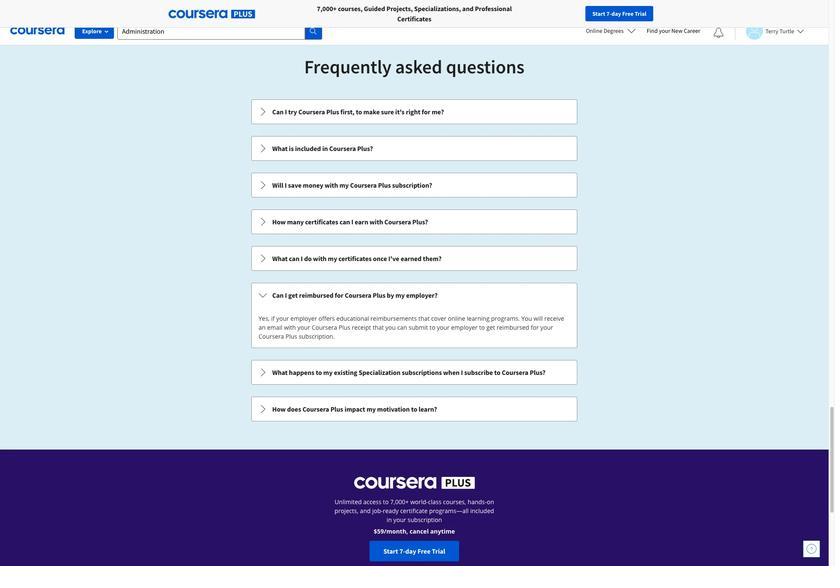 Task type: vqa. For each thing, say whether or not it's contained in the screenshot.
Brand for Fashion
no



Task type: describe. For each thing, give the bounding box(es) containing it.
day for left start 7-day free trial button
[[405, 547, 416, 556]]

for inside "dropdown button"
[[335, 291, 343, 300]]

can i get reimbursed for coursera plus by my employer? button
[[252, 283, 577, 307]]

terry turtle button
[[735, 22, 804, 39]]

your down receive
[[540, 323, 553, 332]]

subscribe
[[464, 368, 493, 377]]

your down cover
[[437, 323, 450, 332]]

terry turtle
[[766, 27, 794, 35]]

yes,
[[259, 315, 270, 323]]

you
[[386, 323, 396, 332]]

receive
[[544, 315, 564, 323]]

asked
[[395, 55, 442, 79]]

my inside "dropdown button"
[[396, 291, 405, 300]]

my for motivation
[[367, 405, 376, 414]]

projects,
[[387, 4, 413, 13]]

career
[[684, 27, 700, 35]]

online degrees
[[586, 27, 624, 35]]

coursera up earn
[[350, 181, 377, 189]]

what happens to my existing specialization subscriptions when i subscribe to coursera plus? button
[[252, 361, 577, 385]]

coursera right earn
[[384, 218, 411, 226]]

1 horizontal spatial plus?
[[412, 218, 428, 226]]

programs—all
[[429, 507, 469, 515]]

email
[[267, 323, 282, 332]]

i inside will i save money with my coursera plus subscription? dropdown button
[[285, 181, 287, 189]]

plus down educational
[[339, 323, 350, 332]]

subscription.
[[299, 332, 335, 341]]

explore button
[[75, 23, 114, 39]]

explore
[[82, 27, 102, 35]]

cancel
[[410, 527, 429, 536]]

to down learning at the right of the page
[[479, 323, 485, 332]]

existing
[[334, 368, 357, 377]]

turtle
[[780, 27, 794, 35]]

plus left first,
[[326, 108, 339, 116]]

professional
[[475, 4, 512, 13]]

impact
[[345, 405, 365, 414]]

0 vertical spatial certificates
[[305, 218, 338, 226]]

find
[[647, 27, 658, 35]]

start 7-day free trial for left start 7-day free trial button
[[383, 547, 445, 556]]

money
[[303, 181, 323, 189]]

start for left start 7-day free trial button
[[383, 547, 398, 556]]

and inside unlimited access to 7,000+ world-class courses, hands-on projects, and job-ready certificate programs—all included in your subscription
[[360, 507, 371, 515]]

universities
[[136, 4, 171, 13]]

certificate
[[400, 507, 428, 515]]

degrees
[[604, 27, 624, 35]]

my for coursera
[[340, 181, 349, 189]]

you
[[522, 315, 532, 323]]

reimbursed inside "dropdown button"
[[299, 291, 334, 300]]

what is included in coursera plus?
[[272, 144, 373, 153]]

i inside can i try coursera plus first, to make sure it's right for me? dropdown button
[[285, 108, 287, 116]]

i inside can i get reimbursed for coursera plus by my employer? "dropdown button"
[[285, 291, 287, 300]]

with right earn
[[370, 218, 383, 226]]

can for can i try coursera plus first, to make sure it's right for me?
[[272, 108, 284, 116]]

show notifications image
[[714, 28, 724, 38]]

coursera right subscribe
[[502, 368, 529, 377]]

can inside 'yes, if your employer offers educational reimbursements that cover online learning programs. you will receive an email with your coursera plus receipt that you can submit to your employer to get reimbursed for your coursera plus subscription.'
[[397, 323, 407, 332]]

coursera plus image for unlimited
[[354, 477, 475, 489]]

is
[[289, 144, 294, 153]]

can i get reimbursed for coursera plus by my employer?
[[272, 291, 438, 300]]

new
[[672, 27, 683, 35]]

what happens to my existing specialization subscriptions when i subscribe to coursera plus?
[[272, 368, 546, 377]]

offers
[[319, 315, 335, 323]]

2 horizontal spatial plus?
[[530, 368, 546, 377]]

to left the learn?
[[411, 405, 417, 414]]

do
[[304, 254, 312, 263]]

get inside 'yes, if your employer offers educational reimbursements that cover online learning programs. you will receive an email with your coursera plus receipt that you can submit to your employer to get reimbursed for your coursera plus subscription.'
[[486, 323, 495, 332]]

0 horizontal spatial start 7-day free trial button
[[370, 541, 459, 562]]

programs.
[[491, 315, 520, 323]]

for inside 'yes, if your employer offers educational reimbursements that cover online learning programs. you will receive an email with your coursera plus receipt that you can submit to your employer to get reimbursed for your coursera plus subscription.'
[[531, 323, 539, 332]]

earned
[[401, 254, 422, 263]]

your up the subscription.
[[297, 323, 310, 332]]

yes, if your employer offers educational reimbursements that cover online learning programs. you will receive an email with your coursera plus receipt that you can submit to your employer to get reimbursed for your coursera plus subscription.
[[259, 315, 564, 341]]

can inside how many certificates can i earn with coursera plus? dropdown button
[[340, 218, 350, 226]]

coursera right does on the bottom left of page
[[303, 405, 329, 414]]

class
[[428, 498, 442, 506]]

coursera plus image for 7,000+
[[169, 10, 255, 18]]

help center image
[[807, 544, 817, 554]]

for inside dropdown button
[[422, 108, 430, 116]]

plus? inside dropdown button
[[357, 144, 373, 153]]

earn
[[355, 218, 368, 226]]

to inside unlimited access to 7,000+ world-class courses, hands-on projects, and job-ready certificate programs—all included in your subscription
[[383, 498, 389, 506]]

$59 /month, cancel anytime
[[374, 527, 455, 536]]

for governments
[[184, 4, 233, 13]]

my left existing
[[323, 368, 333, 377]]

/month,
[[384, 527, 408, 536]]

coursera down email
[[259, 332, 284, 341]]

coursera right try
[[298, 108, 325, 116]]

what for what is included in coursera plus?
[[272, 144, 288, 153]]

questions
[[446, 55, 525, 79]]

specialization
[[359, 368, 401, 377]]

will
[[272, 181, 283, 189]]

with right money
[[325, 181, 338, 189]]

ready
[[383, 507, 399, 515]]

it's
[[395, 108, 405, 116]]

them?
[[423, 254, 442, 263]]

anytime
[[430, 527, 455, 536]]

does
[[287, 405, 301, 414]]

to down cover
[[430, 323, 435, 332]]

when
[[443, 368, 460, 377]]

7- for left start 7-day free trial button
[[400, 547, 405, 556]]

can inside what can i do with my certificates once i've earned them? dropdown button
[[289, 254, 299, 263]]

will i save money with my coursera plus subscription?
[[272, 181, 432, 189]]

first,
[[340, 108, 355, 116]]

$59
[[374, 527, 384, 536]]

many
[[287, 218, 304, 226]]

1 vertical spatial that
[[373, 323, 384, 332]]

how does coursera plus impact my motivation to learn? button
[[252, 397, 577, 421]]

once
[[373, 254, 387, 263]]

how does coursera plus impact my motivation to learn?
[[272, 405, 437, 414]]

your right if
[[276, 315, 289, 323]]

how many certificates can i earn with coursera plus?
[[272, 218, 428, 226]]

job-
[[372, 507, 383, 515]]

learning
[[467, 315, 490, 323]]

universities link
[[123, 0, 174, 17]]

plus left subscription? at the top of the page
[[378, 181, 391, 189]]

employer?
[[406, 291, 438, 300]]

i've
[[388, 254, 399, 263]]

courses, inside 7,000+ courses, guided projects, specializations, and professional certificates
[[338, 4, 363, 13]]

what can i do with my certificates once i've earned them? button
[[252, 247, 577, 271]]

unlimited access to 7,000+ world-class courses, hands-on projects, and job-ready certificate programs—all included in your subscription
[[335, 498, 494, 524]]

in inside unlimited access to 7,000+ world-class courses, hands-on projects, and job-ready certificate programs—all included in your subscription
[[387, 516, 392, 524]]



Task type: locate. For each thing, give the bounding box(es) containing it.
start for rightmost start 7-day free trial button
[[592, 10, 605, 17]]

1 vertical spatial included
[[470, 507, 494, 515]]

0 horizontal spatial and
[[360, 507, 371, 515]]

plus
[[326, 108, 339, 116], [378, 181, 391, 189], [373, 291, 386, 300], [339, 323, 350, 332], [286, 332, 297, 341], [331, 405, 343, 414]]

7,000+ courses, guided projects, specializations, and professional certificates
[[317, 4, 512, 23]]

0 horizontal spatial start
[[383, 547, 398, 556]]

to right happens
[[316, 368, 322, 377]]

start 7-day free trial button up degrees
[[586, 6, 653, 21]]

what left happens
[[272, 368, 288, 377]]

0 horizontal spatial reimbursed
[[299, 291, 334, 300]]

what left do
[[272, 254, 288, 263]]

0 vertical spatial get
[[288, 291, 298, 300]]

1 horizontal spatial included
[[470, 507, 494, 515]]

i inside how many certificates can i earn with coursera plus? dropdown button
[[351, 218, 353, 226]]

how for how many certificates can i earn with coursera plus?
[[272, 218, 286, 226]]

0 horizontal spatial certificates
[[305, 218, 338, 226]]

0 vertical spatial courses,
[[338, 4, 363, 13]]

0 vertical spatial day
[[612, 10, 621, 17]]

frequently
[[304, 55, 392, 79]]

how left many
[[272, 218, 286, 226]]

my right impact
[[367, 405, 376, 414]]

0 vertical spatial 7-
[[607, 10, 612, 17]]

unlimited
[[335, 498, 362, 506]]

coursera inside dropdown button
[[329, 144, 356, 153]]

included inside unlimited access to 7,000+ world-class courses, hands-on projects, and job-ready certificate programs—all included in your subscription
[[470, 507, 494, 515]]

0 vertical spatial start 7-day free trial
[[592, 10, 647, 17]]

plus?
[[357, 144, 373, 153], [412, 218, 428, 226], [530, 368, 546, 377]]

1 horizontal spatial and
[[462, 4, 474, 13]]

coursera image
[[10, 24, 64, 38]]

1 vertical spatial day
[[405, 547, 416, 556]]

frequently asked questions
[[304, 55, 525, 79]]

included
[[295, 144, 321, 153], [470, 507, 494, 515]]

projects,
[[335, 507, 358, 515]]

1 vertical spatial and
[[360, 507, 371, 515]]

subscription
[[408, 516, 442, 524]]

that left you
[[373, 323, 384, 332]]

courses,
[[338, 4, 363, 13], [443, 498, 466, 506]]

what left is
[[272, 144, 288, 153]]

on
[[487, 498, 494, 506]]

to up ready
[[383, 498, 389, 506]]

0 horizontal spatial employer
[[291, 315, 317, 323]]

free for left start 7-day free trial button
[[418, 547, 431, 556]]

0 vertical spatial trial
[[635, 10, 647, 17]]

to
[[356, 108, 362, 116], [430, 323, 435, 332], [479, 323, 485, 332], [316, 368, 322, 377], [494, 368, 501, 377], [411, 405, 417, 414], [383, 498, 389, 506]]

free for rightmost start 7-day free trial button
[[622, 10, 634, 17]]

0 vertical spatial 7,000+
[[317, 4, 337, 13]]

my right the by
[[396, 291, 405, 300]]

start 7-day free trial up degrees
[[592, 10, 647, 17]]

online
[[448, 315, 465, 323]]

1 vertical spatial start
[[383, 547, 398, 556]]

can inside "dropdown button"
[[272, 291, 284, 300]]

1 how from the top
[[272, 218, 286, 226]]

0 vertical spatial can
[[272, 108, 284, 116]]

with right do
[[313, 254, 327, 263]]

start 7-day free trial button down $59 /month, cancel anytime
[[370, 541, 459, 562]]

7,000+
[[317, 4, 337, 13], [390, 498, 409, 506]]

What do you want to learn? text field
[[117, 22, 305, 39]]

1 horizontal spatial courses,
[[443, 498, 466, 506]]

1 horizontal spatial start 7-day free trial button
[[586, 6, 653, 21]]

specializations,
[[414, 4, 461, 13]]

1 vertical spatial for
[[335, 291, 343, 300]]

cover
[[431, 315, 447, 323]]

learn?
[[419, 405, 437, 414]]

0 vertical spatial for
[[422, 108, 430, 116]]

0 vertical spatial how
[[272, 218, 286, 226]]

0 horizontal spatial plus?
[[357, 144, 373, 153]]

1 vertical spatial certificates
[[339, 254, 372, 263]]

2 how from the top
[[272, 405, 286, 414]]

1 vertical spatial can
[[289, 254, 299, 263]]

how left does on the bottom left of page
[[272, 405, 286, 414]]

1 vertical spatial can
[[272, 291, 284, 300]]

1 horizontal spatial that
[[419, 315, 430, 323]]

trial down 'anytime'
[[432, 547, 445, 556]]

trial
[[635, 10, 647, 17], [432, 547, 445, 556]]

certificates
[[397, 15, 431, 23]]

1 horizontal spatial for
[[422, 108, 430, 116]]

0 horizontal spatial for
[[335, 291, 343, 300]]

0 vertical spatial can
[[340, 218, 350, 226]]

1 vertical spatial plus?
[[412, 218, 428, 226]]

0 horizontal spatial that
[[373, 323, 384, 332]]

what is included in coursera plus? button
[[252, 137, 577, 160]]

plus left impact
[[331, 405, 343, 414]]

7,000+ inside 7,000+ courses, guided projects, specializations, and professional certificates
[[317, 4, 337, 13]]

can
[[340, 218, 350, 226], [289, 254, 299, 263], [397, 323, 407, 332]]

what for what can i do with my certificates once i've earned them?
[[272, 254, 288, 263]]

online
[[586, 27, 603, 35]]

coursera plus image up what do you want to learn? text field
[[169, 10, 255, 18]]

how for how does coursera plus impact my motivation to learn?
[[272, 405, 286, 414]]

reimbursed down programs.
[[497, 323, 529, 332]]

certificates right many
[[305, 218, 338, 226]]

7- up online degrees popup button
[[607, 10, 612, 17]]

1 vertical spatial in
[[387, 516, 392, 524]]

what for what happens to my existing specialization subscriptions when i subscribe to coursera plus?
[[272, 368, 288, 377]]

get inside "dropdown button"
[[288, 291, 298, 300]]

right
[[406, 108, 420, 116]]

free down 'cancel'
[[418, 547, 431, 556]]

trial up online degrees popup button
[[635, 10, 647, 17]]

day up degrees
[[612, 10, 621, 17]]

0 vertical spatial start 7-day free trial button
[[586, 6, 653, 21]]

0 vertical spatial and
[[462, 4, 474, 13]]

your up /month,
[[393, 516, 406, 524]]

employer down online at the bottom right
[[451, 323, 478, 332]]

can inside dropdown button
[[272, 108, 284, 116]]

to right first,
[[356, 108, 362, 116]]

0 horizontal spatial start 7-day free trial
[[383, 547, 445, 556]]

guided
[[364, 4, 385, 13]]

educational
[[336, 315, 369, 323]]

1 vertical spatial get
[[486, 323, 495, 332]]

1 horizontal spatial certificates
[[339, 254, 372, 263]]

what can i do with my certificates once i've earned them?
[[272, 254, 442, 263]]

2 vertical spatial can
[[397, 323, 407, 332]]

1 vertical spatial start 7-day free trial button
[[370, 541, 459, 562]]

1 horizontal spatial can
[[340, 218, 350, 226]]

access
[[363, 498, 382, 506]]

my right money
[[340, 181, 349, 189]]

start 7-day free trial for rightmost start 7-day free trial button
[[592, 10, 647, 17]]

coursera plus image
[[169, 10, 255, 18], [354, 477, 475, 489]]

in inside dropdown button
[[322, 144, 328, 153]]

banner navigation
[[7, 0, 240, 23]]

1 horizontal spatial coursera plus image
[[354, 477, 475, 489]]

i inside what can i do with my certificates once i've earned them? dropdown button
[[301, 254, 303, 263]]

1 horizontal spatial employer
[[451, 323, 478, 332]]

free
[[622, 10, 634, 17], [418, 547, 431, 556]]

reimbursements
[[371, 315, 417, 323]]

1 vertical spatial employer
[[451, 323, 478, 332]]

my right do
[[328, 254, 337, 263]]

courses, left guided
[[338, 4, 363, 13]]

find your new career
[[647, 27, 700, 35]]

subscriptions
[[402, 368, 442, 377]]

2 vertical spatial what
[[272, 368, 288, 377]]

day for rightmost start 7-day free trial button
[[612, 10, 621, 17]]

that up submit at the bottom of page
[[419, 315, 430, 323]]

coursera inside "dropdown button"
[[345, 291, 371, 300]]

start up online
[[592, 10, 605, 17]]

courses, up the programs—all
[[443, 498, 466, 506]]

in
[[322, 144, 328, 153], [387, 516, 392, 524]]

your
[[659, 27, 670, 35], [276, 315, 289, 323], [297, 323, 310, 332], [437, 323, 450, 332], [540, 323, 553, 332], [393, 516, 406, 524]]

my
[[340, 181, 349, 189], [328, 254, 337, 263], [396, 291, 405, 300], [323, 368, 333, 377], [367, 405, 376, 414]]

can right you
[[397, 323, 407, 332]]

1 vertical spatial 7,000+
[[390, 498, 409, 506]]

my for certificates
[[328, 254, 337, 263]]

1 horizontal spatial start
[[592, 10, 605, 17]]

and
[[462, 4, 474, 13], [360, 507, 371, 515]]

will
[[534, 315, 543, 323]]

can up if
[[272, 291, 284, 300]]

free up degrees
[[622, 10, 634, 17]]

certificates
[[305, 218, 338, 226], [339, 254, 372, 263]]

1 vertical spatial how
[[272, 405, 286, 414]]

2 can from the top
[[272, 291, 284, 300]]

with right email
[[284, 323, 296, 332]]

7- down /month,
[[400, 547, 405, 556]]

list containing can i try coursera plus first, to make sure it's right for me?
[[251, 99, 578, 423]]

3 what from the top
[[272, 368, 288, 377]]

in down ready
[[387, 516, 392, 524]]

0 vertical spatial that
[[419, 315, 430, 323]]

1 horizontal spatial reimbursed
[[497, 323, 529, 332]]

0 horizontal spatial free
[[418, 547, 431, 556]]

certificates left the once
[[339, 254, 372, 263]]

your inside unlimited access to 7,000+ world-class courses, hands-on projects, and job-ready certificate programs—all included in your subscription
[[393, 516, 406, 524]]

can for can i get reimbursed for coursera plus by my employer?
[[272, 291, 284, 300]]

reimbursed up offers
[[299, 291, 334, 300]]

7,000+ inside unlimited access to 7,000+ world-class courses, hands-on projects, and job-ready certificate programs—all included in your subscription
[[390, 498, 409, 506]]

and inside 7,000+ courses, guided projects, specializations, and professional certificates
[[462, 4, 474, 13]]

can i try coursera plus first, to make sure it's right for me?
[[272, 108, 444, 116]]

1 horizontal spatial day
[[612, 10, 621, 17]]

plus inside "dropdown button"
[[373, 291, 386, 300]]

0 vertical spatial free
[[622, 10, 634, 17]]

and left 'professional' at right top
[[462, 4, 474, 13]]

courses, inside unlimited access to 7,000+ world-class courses, hands-on projects, and job-ready certificate programs—all included in your subscription
[[443, 498, 466, 506]]

plus left the by
[[373, 291, 386, 300]]

coursera up educational
[[345, 291, 371, 300]]

sure
[[381, 108, 394, 116]]

0 vertical spatial what
[[272, 144, 288, 153]]

trial for left start 7-day free trial button
[[432, 547, 445, 556]]

what inside dropdown button
[[272, 144, 288, 153]]

for left me?
[[422, 108, 430, 116]]

terry
[[766, 27, 779, 35]]

1 horizontal spatial 7-
[[607, 10, 612, 17]]

0 horizontal spatial 7-
[[400, 547, 405, 556]]

receipt
[[352, 323, 371, 332]]

0 vertical spatial plus?
[[357, 144, 373, 153]]

1 can from the top
[[272, 108, 284, 116]]

0 vertical spatial employer
[[291, 315, 317, 323]]

reimbursed inside 'yes, if your employer offers educational reimbursements that cover online learning programs. you will receive an email with your coursera plus receipt that you can submit to your employer to get reimbursed for your coursera plus subscription.'
[[497, 323, 529, 332]]

start down /month,
[[383, 547, 398, 556]]

for up offers
[[335, 291, 343, 300]]

0 horizontal spatial included
[[295, 144, 321, 153]]

1 vertical spatial 7-
[[400, 547, 405, 556]]

try
[[288, 108, 297, 116]]

and down access
[[360, 507, 371, 515]]

for
[[422, 108, 430, 116], [335, 291, 343, 300], [531, 323, 539, 332]]

if
[[271, 315, 275, 323]]

happens
[[289, 368, 314, 377]]

start
[[592, 10, 605, 17], [383, 547, 398, 556]]

i inside the what happens to my existing specialization subscriptions when i subscribe to coursera plus? dropdown button
[[461, 368, 463, 377]]

will i save money with my coursera plus subscription? button
[[252, 173, 577, 197]]

0 horizontal spatial can
[[289, 254, 299, 263]]

save
[[288, 181, 302, 189]]

1 vertical spatial what
[[272, 254, 288, 263]]

0 horizontal spatial coursera plus image
[[169, 10, 255, 18]]

get
[[288, 291, 298, 300], [486, 323, 495, 332]]

1 vertical spatial courses,
[[443, 498, 466, 506]]

plus left the subscription.
[[286, 332, 297, 341]]

by
[[387, 291, 394, 300]]

can left do
[[289, 254, 299, 263]]

in right is
[[322, 144, 328, 153]]

list
[[251, 99, 578, 423]]

1 horizontal spatial get
[[486, 323, 495, 332]]

1 vertical spatial reimbursed
[[497, 323, 529, 332]]

can left earn
[[340, 218, 350, 226]]

can left try
[[272, 108, 284, 116]]

trial for rightmost start 7-day free trial button
[[635, 10, 647, 17]]

0 horizontal spatial day
[[405, 547, 416, 556]]

0 vertical spatial in
[[322, 144, 328, 153]]

2 what from the top
[[272, 254, 288, 263]]

subscription?
[[392, 181, 432, 189]]

submit
[[409, 323, 428, 332]]

motivation
[[377, 405, 410, 414]]

2 horizontal spatial for
[[531, 323, 539, 332]]

to right subscribe
[[494, 368, 501, 377]]

day down $59 /month, cancel anytime
[[405, 547, 416, 556]]

employer up the subscription.
[[291, 315, 317, 323]]

0 vertical spatial reimbursed
[[299, 291, 334, 300]]

hands-
[[468, 498, 487, 506]]

coursera plus image up world-
[[354, 477, 475, 489]]

start 7-day free trial down $59 /month, cancel anytime
[[383, 547, 445, 556]]

me?
[[432, 108, 444, 116]]

1 vertical spatial coursera plus image
[[354, 477, 475, 489]]

coursera down first,
[[329, 144, 356, 153]]

1 vertical spatial start 7-day free trial
[[383, 547, 445, 556]]

1 horizontal spatial start 7-day free trial
[[592, 10, 647, 17]]

included inside what is included in coursera plus? dropdown button
[[295, 144, 321, 153]]

7- for rightmost start 7-day free trial button
[[607, 10, 612, 17]]

1 what from the top
[[272, 144, 288, 153]]

0 horizontal spatial 7,000+
[[317, 4, 337, 13]]

0 vertical spatial coursera plus image
[[169, 10, 255, 18]]

0 vertical spatial start
[[592, 10, 605, 17]]

2 vertical spatial for
[[531, 323, 539, 332]]

None search field
[[117, 22, 322, 39]]

0 horizontal spatial courses,
[[338, 4, 363, 13]]

7-
[[607, 10, 612, 17], [400, 547, 405, 556]]

coursera down offers
[[312, 323, 337, 332]]

how many certificates can i earn with coursera plus? button
[[252, 210, 577, 234]]

world-
[[410, 498, 428, 506]]

0 horizontal spatial get
[[288, 291, 298, 300]]

2 horizontal spatial can
[[397, 323, 407, 332]]

2 vertical spatial plus?
[[530, 368, 546, 377]]

1 horizontal spatial 7,000+
[[390, 498, 409, 506]]

1 vertical spatial free
[[418, 547, 431, 556]]

online degrees button
[[579, 21, 643, 40]]

0 horizontal spatial in
[[322, 144, 328, 153]]

can i try coursera plus first, to make sure it's right for me? button
[[252, 100, 577, 124]]

0 vertical spatial included
[[295, 144, 321, 153]]

0 horizontal spatial trial
[[432, 547, 445, 556]]

1 horizontal spatial trial
[[635, 10, 647, 17]]

for
[[184, 4, 194, 13]]

1 horizontal spatial in
[[387, 516, 392, 524]]

with inside 'yes, if your employer offers educational reimbursements that cover online learning programs. you will receive an email with your coursera plus receipt that you can submit to your employer to get reimbursed for your coursera plus subscription.'
[[284, 323, 296, 332]]

your right find
[[659, 27, 670, 35]]

1 horizontal spatial free
[[622, 10, 634, 17]]

1 vertical spatial trial
[[432, 547, 445, 556]]

included down hands-
[[470, 507, 494, 515]]

included right is
[[295, 144, 321, 153]]

for down will
[[531, 323, 539, 332]]



